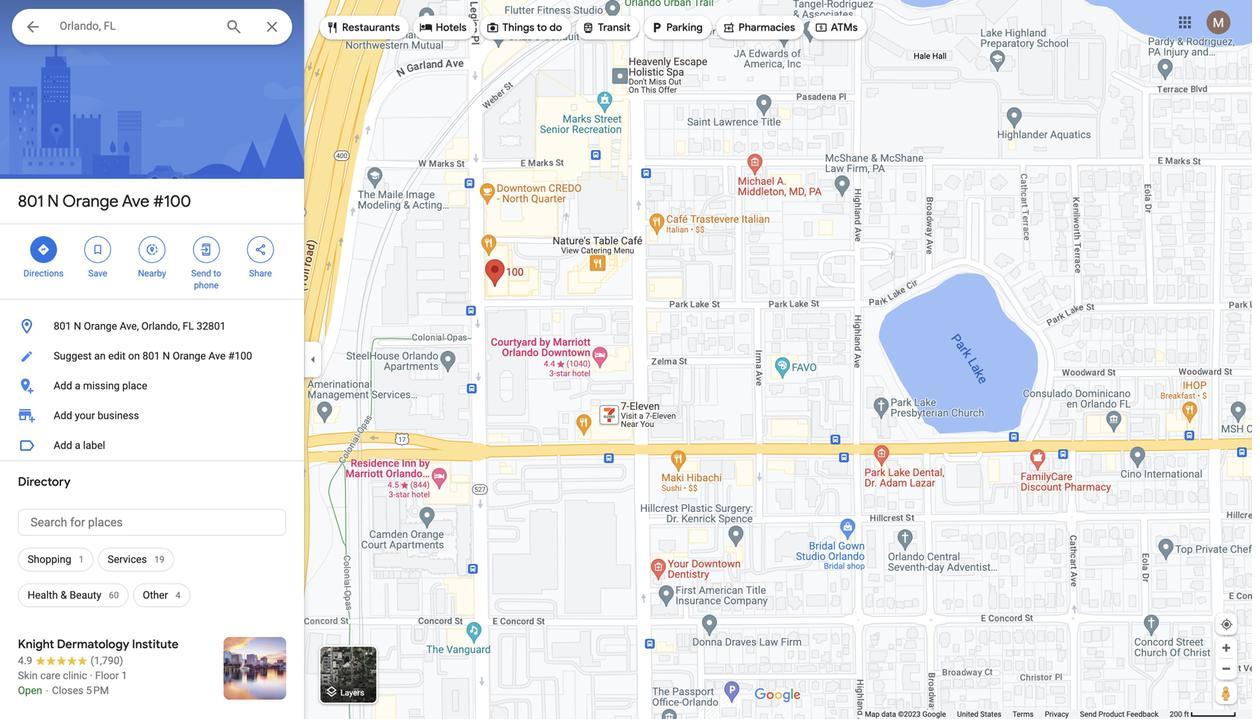 Task type: locate. For each thing, give the bounding box(es) containing it.
0 horizontal spatial n
[[47, 191, 59, 212]]

collapse side panel image
[[305, 351, 321, 368]]

801 up the suggest
[[54, 320, 71, 332]]

send inside button
[[1080, 710, 1097, 719]]

states
[[980, 710, 1002, 719]]

a inside button
[[75, 439, 81, 452]]

0 horizontal spatial ave
[[122, 191, 149, 212]]

add your business link
[[0, 401, 304, 431]]

1 horizontal spatial #100
[[228, 350, 252, 362]]

edit
[[108, 350, 126, 362]]

orange left "ave,"
[[84, 320, 117, 332]]

2 horizontal spatial n
[[163, 350, 170, 362]]

 restaurants
[[326, 19, 400, 36]]

footer
[[865, 710, 1170, 719]]

google
[[923, 710, 946, 719]]

ft
[[1184, 710, 1189, 719]]


[[650, 19, 663, 36]]

skin care clinic · floor 1 open ⋅ closes 5 pm
[[18, 670, 127, 697]]

1 vertical spatial 801
[[54, 320, 71, 332]]


[[37, 241, 50, 258]]

 search field
[[12, 9, 292, 48]]

share
[[249, 268, 272, 279]]

1 vertical spatial a
[[75, 439, 81, 452]]

None text field
[[18, 509, 286, 536]]

data
[[881, 710, 896, 719]]

feedback
[[1127, 710, 1159, 719]]

floor
[[95, 670, 119, 682]]

1 vertical spatial orange
[[84, 320, 117, 332]]

footer containing map data ©2023 google
[[865, 710, 1170, 719]]

phone
[[194, 280, 219, 291]]

1 vertical spatial n
[[74, 320, 81, 332]]

add left label
[[54, 439, 72, 452]]

1 vertical spatial 1
[[121, 670, 127, 682]]

ave
[[122, 191, 149, 212], [209, 350, 226, 362]]

parking
[[666, 21, 703, 34]]

add inside button
[[54, 380, 72, 392]]

2 vertical spatial add
[[54, 439, 72, 452]]

clinic
[[63, 670, 87, 682]]

1 vertical spatial ave
[[209, 350, 226, 362]]

None field
[[60, 17, 213, 35]]


[[486, 19, 499, 36]]

1 horizontal spatial send
[[1080, 710, 1097, 719]]

0 vertical spatial #100
[[153, 191, 191, 212]]

hotels
[[436, 21, 467, 34]]

200 ft
[[1170, 710, 1189, 719]]

0 vertical spatial ave
[[122, 191, 149, 212]]

to up phone
[[213, 268, 221, 279]]

a left label
[[75, 439, 81, 452]]

orange
[[62, 191, 119, 212], [84, 320, 117, 332], [173, 350, 206, 362]]

orlando,
[[141, 320, 180, 332]]

n up the suggest
[[74, 320, 81, 332]]

1 vertical spatial #100
[[228, 350, 252, 362]]

to left do
[[537, 21, 547, 34]]

3 add from the top
[[54, 439, 72, 452]]

0 vertical spatial 801
[[18, 191, 44, 212]]

1 vertical spatial add
[[54, 410, 72, 422]]

0 horizontal spatial #100
[[153, 191, 191, 212]]

©2023
[[898, 710, 921, 719]]

0 vertical spatial send
[[191, 268, 211, 279]]

n for 801 n orange ave #100
[[47, 191, 59, 212]]

add a missing place
[[54, 380, 147, 392]]

transit
[[598, 21, 631, 34]]

0 horizontal spatial 801
[[18, 191, 44, 212]]

to
[[537, 21, 547, 34], [213, 268, 221, 279]]

 hotels
[[419, 19, 467, 36]]

1 vertical spatial send
[[1080, 710, 1097, 719]]

2 vertical spatial n
[[163, 350, 170, 362]]

send left product
[[1080, 710, 1097, 719]]

1 inside shopping 1
[[79, 555, 84, 565]]

n up 
[[47, 191, 59, 212]]

nearby
[[138, 268, 166, 279]]

missing
[[83, 380, 120, 392]]

0 vertical spatial to
[[537, 21, 547, 34]]

801 up 
[[18, 191, 44, 212]]

1 inside 'skin care clinic · floor 1 open ⋅ closes 5 pm'
[[121, 670, 127, 682]]


[[326, 19, 339, 36]]

send inside "send to phone"
[[191, 268, 211, 279]]

n down orlando,
[[163, 350, 170, 362]]

an
[[94, 350, 106, 362]]

knight
[[18, 637, 54, 652]]

1 add from the top
[[54, 380, 72, 392]]

0 vertical spatial a
[[75, 380, 81, 392]]

1 horizontal spatial 801
[[54, 320, 71, 332]]

ave,
[[120, 320, 139, 332]]

a left 'missing'
[[75, 380, 81, 392]]

none field inside orlando, fl 'field'
[[60, 17, 213, 35]]

closes
[[52, 685, 84, 697]]

send for send product feedback
[[1080, 710, 1097, 719]]

0 horizontal spatial to
[[213, 268, 221, 279]]

a inside button
[[75, 380, 81, 392]]

1 horizontal spatial to
[[537, 21, 547, 34]]

(1,790)
[[90, 655, 123, 667]]

shopping 1
[[28, 553, 84, 566]]

Orlando, FL field
[[12, 9, 292, 45]]

add a label button
[[0, 431, 304, 461]]

&
[[60, 589, 67, 601]]

2 vertical spatial 801
[[142, 350, 160, 362]]

add a label
[[54, 439, 105, 452]]


[[91, 241, 104, 258]]

add left your
[[54, 410, 72, 422]]

add down the suggest
[[54, 380, 72, 392]]

0 vertical spatial n
[[47, 191, 59, 212]]

a
[[75, 380, 81, 392], [75, 439, 81, 452]]

orange up 
[[62, 191, 119, 212]]

terms button
[[1013, 710, 1034, 719]]

google maps element
[[0, 0, 1252, 719]]

1 horizontal spatial 1
[[121, 670, 127, 682]]

zoom out image
[[1221, 663, 1232, 675]]

directions
[[23, 268, 64, 279]]

add inside button
[[54, 439, 72, 452]]

0 vertical spatial 1
[[79, 555, 84, 565]]

2 a from the top
[[75, 439, 81, 452]]

0 horizontal spatial 1
[[79, 555, 84, 565]]

1 a from the top
[[75, 380, 81, 392]]

add for add a label
[[54, 439, 72, 452]]

#100
[[153, 191, 191, 212], [228, 350, 252, 362]]

1 horizontal spatial ave
[[209, 350, 226, 362]]

send up phone
[[191, 268, 211, 279]]

ave up 
[[122, 191, 149, 212]]

32801
[[197, 320, 226, 332]]

5 pm
[[86, 685, 109, 697]]

 transit
[[582, 19, 631, 36]]

801
[[18, 191, 44, 212], [54, 320, 71, 332], [142, 350, 160, 362]]

#100 up 
[[153, 191, 191, 212]]

services 19
[[108, 553, 164, 566]]

2 add from the top
[[54, 410, 72, 422]]

add
[[54, 380, 72, 392], [54, 410, 72, 422], [54, 439, 72, 452]]

 pharmacies
[[722, 19, 795, 36]]

0 vertical spatial add
[[54, 380, 72, 392]]

services
[[108, 553, 147, 566]]

0 horizontal spatial send
[[191, 268, 211, 279]]

1 vertical spatial to
[[213, 268, 221, 279]]

suggest
[[54, 350, 92, 362]]

other
[[143, 589, 168, 601]]

801 for 801 n orange ave #100
[[18, 191, 44, 212]]

0 vertical spatial orange
[[62, 191, 119, 212]]

send
[[191, 268, 211, 279], [1080, 710, 1097, 719]]

2 vertical spatial orange
[[173, 350, 206, 362]]

ave down "32801"
[[209, 350, 226, 362]]

1 horizontal spatial n
[[74, 320, 81, 332]]

show your location image
[[1220, 618, 1233, 631]]

other 4
[[143, 589, 181, 601]]

ave inside suggest an edit on 801 n orange ave #100 button
[[209, 350, 226, 362]]

send for send to phone
[[191, 268, 211, 279]]

orange down fl
[[173, 350, 206, 362]]

google account: madeline spawn  
(madeline.spawn@adept.ai) image
[[1207, 11, 1231, 34]]

atms
[[831, 21, 858, 34]]

801 n orange ave #100 main content
[[0, 0, 304, 719]]

1 right shopping
[[79, 555, 84, 565]]

show street view coverage image
[[1216, 682, 1237, 704]]


[[419, 19, 433, 36]]

#100 left collapse side panel icon at the left
[[228, 350, 252, 362]]


[[24, 16, 42, 38]]

801 right on
[[142, 350, 160, 362]]

·
[[90, 670, 93, 682]]

1 right floor
[[121, 670, 127, 682]]



Task type: vqa. For each thing, say whether or not it's contained in the screenshot.
AVE
yes



Task type: describe. For each thing, give the bounding box(es) containing it.
united states
[[957, 710, 1002, 719]]

to inside " things to do"
[[537, 21, 547, 34]]

60
[[109, 590, 119, 601]]

layers
[[340, 688, 364, 697]]

200
[[1170, 710, 1182, 719]]

orange for ave
[[62, 191, 119, 212]]

health & beauty 60
[[28, 589, 119, 601]]

health
[[28, 589, 58, 601]]

#100 inside suggest an edit on 801 n orange ave #100 button
[[228, 350, 252, 362]]

 parking
[[650, 19, 703, 36]]

⋅
[[45, 685, 49, 697]]

privacy button
[[1045, 710, 1069, 719]]

200 ft button
[[1170, 710, 1236, 719]]

map
[[865, 710, 880, 719]]

add for add a missing place
[[54, 380, 72, 392]]

place
[[122, 380, 147, 392]]

zoom in image
[[1221, 642, 1232, 654]]

open
[[18, 685, 42, 697]]

to inside "send to phone"
[[213, 268, 221, 279]]

4
[[176, 590, 181, 601]]


[[815, 19, 828, 36]]

united states button
[[957, 710, 1002, 719]]

fl
[[183, 320, 194, 332]]

restaurants
[[342, 21, 400, 34]]

beauty
[[70, 589, 101, 601]]

send to phone
[[191, 268, 221, 291]]

business
[[97, 410, 139, 422]]

4.9
[[18, 655, 32, 667]]

add for add your business
[[54, 410, 72, 422]]

orange for ave,
[[84, 320, 117, 332]]

pharmacies
[[739, 21, 795, 34]]

 atms
[[815, 19, 858, 36]]

care
[[40, 670, 60, 682]]

add a missing place button
[[0, 371, 304, 401]]

privacy
[[1045, 710, 1069, 719]]

united
[[957, 710, 979, 719]]

none text field inside 801 n orange ave #100 main content
[[18, 509, 286, 536]]


[[582, 19, 595, 36]]

shopping
[[28, 553, 71, 566]]

directory
[[18, 474, 71, 490]]

map data ©2023 google
[[865, 710, 946, 719]]

n for 801 n orange ave, orlando, fl 32801
[[74, 320, 81, 332]]

a for label
[[75, 439, 81, 452]]

send product feedback button
[[1080, 710, 1159, 719]]

19
[[154, 555, 164, 565]]


[[722, 19, 736, 36]]

801 n orange ave, orlando, fl 32801
[[54, 320, 226, 332]]

institute
[[132, 637, 179, 652]]

on
[[128, 350, 140, 362]]


[[145, 241, 159, 258]]

2 horizontal spatial 801
[[142, 350, 160, 362]]

suggest an edit on 801 n orange ave #100 button
[[0, 341, 304, 371]]

suggest an edit on 801 n orange ave #100
[[54, 350, 252, 362]]


[[254, 241, 267, 258]]

save
[[88, 268, 107, 279]]

footer inside google maps element
[[865, 710, 1170, 719]]

terms
[[1013, 710, 1034, 719]]

label
[[83, 439, 105, 452]]

 button
[[12, 9, 54, 48]]

product
[[1099, 710, 1125, 719]]

 things to do
[[486, 19, 562, 36]]


[[200, 241, 213, 258]]

4.9 stars 1,790 reviews image
[[18, 654, 123, 669]]

your
[[75, 410, 95, 422]]

801 for 801 n orange ave, orlando, fl 32801
[[54, 320, 71, 332]]

add your business
[[54, 410, 139, 422]]

a for missing
[[75, 380, 81, 392]]

801 n orange ave, orlando, fl 32801 button
[[0, 312, 304, 341]]

things
[[502, 21, 534, 34]]

dermatology
[[57, 637, 129, 652]]

knight dermatology institute
[[18, 637, 179, 652]]

do
[[549, 21, 562, 34]]

actions for 801 n orange ave #100 region
[[0, 224, 304, 299]]



